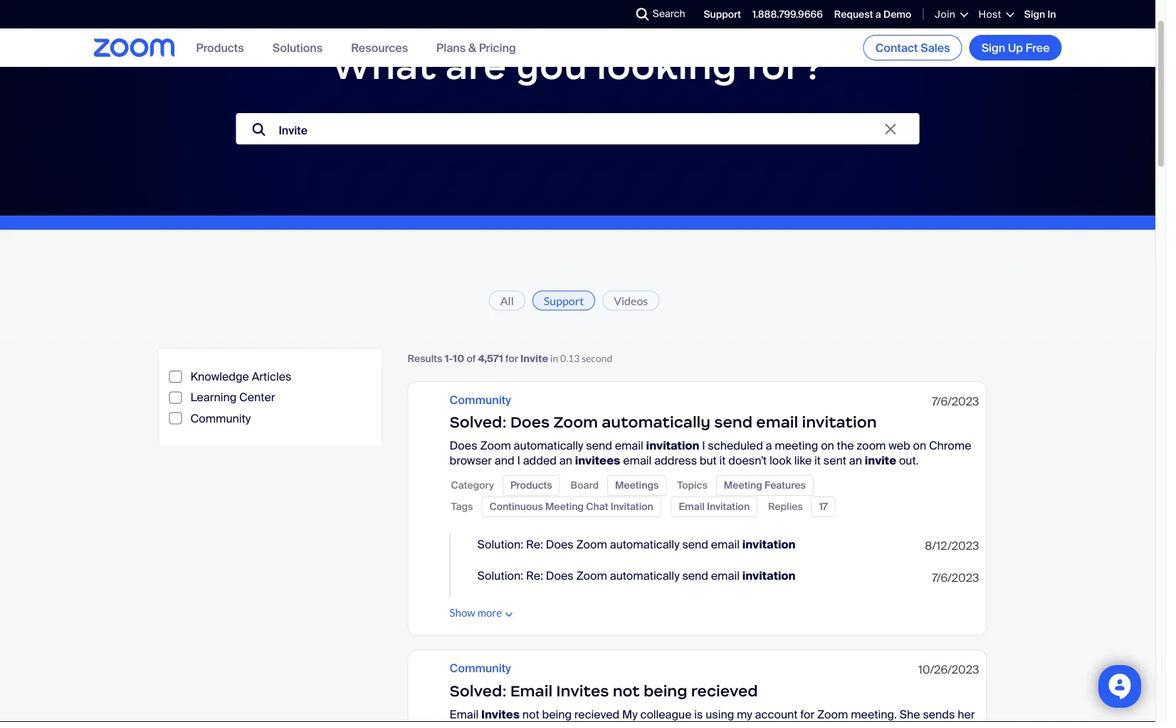 Task type: locate. For each thing, give the bounding box(es) containing it.
i right and
[[517, 453, 521, 468]]

0 vertical spatial solution: re: does zoom automatically send email invitation
[[478, 538, 796, 553]]

host button
[[979, 8, 1013, 21]]

0 vertical spatial re:
[[526, 538, 543, 553]]

browser
[[450, 453, 492, 468]]

8/12/2023
[[925, 539, 980, 554]]

host
[[979, 8, 1002, 21]]

None search field
[[585, 3, 640, 26]]

meeting down the 'board'
[[546, 501, 584, 514]]

1 horizontal spatial search image
[[637, 8, 649, 21]]

1 horizontal spatial it
[[815, 453, 821, 468]]

7/6/2023
[[932, 394, 980, 409], [932, 571, 980, 586]]

solution: down continuous at the bottom of page
[[478, 538, 524, 553]]

for
[[506, 353, 518, 366], [801, 708, 815, 723]]

not inside not being recieved my colleague is using my account for zoom meeting. she sends her email
[[523, 708, 540, 723]]

Search text field
[[236, 113, 920, 147]]

for right 'account'
[[801, 708, 815, 723]]

1 vertical spatial solution: re: does zoom automatically send email invitation
[[478, 569, 796, 584]]

0 horizontal spatial support
[[544, 294, 584, 308]]

automatically
[[602, 413, 711, 432], [514, 439, 584, 454], [610, 538, 680, 553], [610, 569, 680, 584]]

support inside button
[[544, 294, 584, 308]]

support right search
[[704, 8, 741, 21]]

solved: for solved: does zoom automatically send email invitation
[[450, 413, 507, 432]]

recieved up using
[[691, 682, 758, 701]]

solved:
[[450, 413, 507, 432], [450, 682, 507, 701]]

not right email invites
[[523, 708, 540, 723]]

meeting
[[724, 479, 763, 493], [546, 501, 584, 514]]

0 vertical spatial sign
[[1025, 8, 1046, 21]]

0 horizontal spatial it
[[720, 453, 726, 468]]

it right 'like'
[[815, 453, 821, 468]]

1 vertical spatial a
[[766, 439, 772, 454]]

on
[[821, 439, 835, 454], [913, 439, 927, 454]]

results 1 - 10 of 4,571 for invite in 0.13 second
[[408, 353, 613, 366]]

support
[[704, 8, 741, 21], [544, 294, 584, 308]]

community for solved: does zoom automatically send email
[[450, 393, 511, 408]]

sign left in on the top right
[[1025, 8, 1046, 21]]

0 vertical spatial support
[[704, 8, 741, 21]]

community up email invites
[[450, 662, 511, 677]]

0 horizontal spatial invites
[[482, 708, 520, 723]]

0 vertical spatial solution:
[[478, 538, 524, 553]]

&
[[469, 40, 476, 55]]

0 vertical spatial being
[[644, 682, 688, 701]]

sign up free
[[982, 40, 1050, 55]]

a left meeting
[[766, 439, 772, 454]]

0 vertical spatial for
[[506, 353, 518, 366]]

knowledge articles
[[191, 370, 292, 385]]

1 horizontal spatial an
[[850, 453, 862, 468]]

board
[[571, 479, 599, 493]]

email
[[757, 413, 799, 432], [615, 439, 644, 454], [623, 453, 652, 468], [711, 538, 740, 553], [711, 569, 740, 584], [450, 722, 478, 723]]

arrow down image
[[506, 613, 513, 617]]

1 re: from the top
[[526, 538, 543, 553]]

sign for sign up free
[[982, 40, 1006, 55]]

1 vertical spatial re:
[[526, 569, 543, 584]]

0 vertical spatial solved:
[[450, 413, 507, 432]]

search
[[653, 7, 686, 20]]

recieved inside not being recieved my colleague is using my account for zoom meeting. she sends her email
[[575, 708, 620, 723]]

0 horizontal spatial on
[[821, 439, 835, 454]]

1 vertical spatial sign
[[982, 40, 1006, 55]]

sign
[[1025, 8, 1046, 21], [982, 40, 1006, 55]]

1 on from the left
[[821, 439, 835, 454]]

0 horizontal spatial not
[[523, 708, 540, 723]]

1 vertical spatial being
[[542, 708, 572, 723]]

community button up email invites
[[450, 662, 511, 677]]

solution: for 8/12/2023
[[478, 538, 524, 553]]

out.
[[899, 453, 919, 468]]

solved: up the browser
[[450, 413, 507, 432]]

1 vertical spatial solution:
[[478, 569, 524, 584]]

web
[[889, 439, 911, 454]]

2 horizontal spatial email
[[679, 501, 705, 514]]

support right all
[[544, 294, 584, 308]]

1 horizontal spatial support
[[704, 8, 741, 21]]

it right but
[[720, 453, 726, 468]]

invitation down topics
[[707, 501, 750, 514]]

continuous meeting chat invitation
[[490, 501, 654, 514]]

1 solution: from the top
[[478, 538, 524, 553]]

products
[[196, 40, 244, 55], [511, 479, 552, 493]]

0 horizontal spatial being
[[542, 708, 572, 723]]

community button down the of
[[450, 393, 511, 408]]

1 horizontal spatial invitation
[[707, 501, 750, 514]]

0.13
[[560, 353, 580, 365]]

0 vertical spatial community button
[[450, 393, 511, 408]]

2 invitation from the left
[[707, 501, 750, 514]]

0 horizontal spatial invitation
[[611, 501, 654, 514]]

1 vertical spatial search image
[[252, 123, 265, 136]]

on right web at the bottom of page
[[913, 439, 927, 454]]

solved: email invites not being recieved
[[450, 682, 758, 701]]

replies
[[769, 501, 803, 514]]

1 horizontal spatial email
[[510, 682, 553, 701]]

email
[[679, 501, 705, 514], [510, 682, 553, 701], [450, 708, 479, 723]]

solution: re: does zoom automatically send email invitation for 8/12/2023
[[478, 538, 796, 553]]

clear image
[[886, 124, 896, 135]]

zoom inside not being recieved my colleague is using my account for zoom meeting. she sends her email
[[818, 708, 849, 723]]

1 horizontal spatial products
[[511, 479, 552, 493]]

show
[[450, 607, 476, 620]]

community down learning
[[191, 411, 251, 426]]

zoom
[[857, 439, 886, 454]]

community down the of
[[450, 393, 511, 408]]

2 solved: from the top
[[450, 682, 507, 701]]

1 solved: from the top
[[450, 413, 507, 432]]

re: for 8/12/2023
[[526, 538, 543, 553]]

and
[[495, 453, 515, 468]]

demo
[[884, 8, 912, 21]]

0 horizontal spatial products
[[196, 40, 244, 55]]

0 horizontal spatial an
[[560, 453, 573, 468]]

0 vertical spatial recieved
[[691, 682, 758, 701]]

1 horizontal spatial recieved
[[691, 682, 758, 701]]

0 vertical spatial invites
[[556, 682, 609, 701]]

1 horizontal spatial on
[[913, 439, 927, 454]]

a left demo
[[876, 8, 882, 21]]

invitees
[[575, 453, 621, 468]]

10/26/2023
[[919, 663, 980, 678]]

solved: for solved: email invites not being recieved
[[450, 682, 507, 701]]

2 vertical spatial community
[[450, 662, 511, 677]]

1 vertical spatial not
[[523, 708, 540, 723]]

0 horizontal spatial i
[[517, 453, 521, 468]]

2 vertical spatial email
[[450, 708, 479, 723]]

0 horizontal spatial meeting
[[546, 501, 584, 514]]

being up colleague
[[644, 682, 688, 701]]

solution: up the more
[[478, 569, 524, 584]]

meeting features
[[724, 479, 806, 493]]

1 horizontal spatial not
[[613, 682, 640, 701]]

support button
[[533, 291, 596, 311]]

2 solution: re: does zoom automatically send email invitation from the top
[[478, 569, 796, 584]]

second
[[582, 353, 613, 365]]

invite
[[521, 353, 549, 366]]

pricing
[[479, 40, 516, 55]]

sign left up
[[982, 40, 1006, 55]]

like
[[795, 453, 812, 468]]

solved: up email invites
[[450, 682, 507, 701]]

1 community button from the top
[[450, 393, 511, 408]]

search image
[[637, 8, 649, 21], [252, 123, 265, 136]]

None search field
[[236, 113, 920, 155]]

1 horizontal spatial for
[[801, 708, 815, 723]]

1 horizontal spatial being
[[644, 682, 688, 701]]

colleague
[[641, 708, 692, 723]]

2 community button from the top
[[450, 662, 511, 677]]

1 vertical spatial for
[[801, 708, 815, 723]]

2 re: from the top
[[526, 569, 543, 584]]

all button
[[489, 291, 525, 311]]

0 horizontal spatial search image
[[252, 123, 265, 136]]

1 an from the left
[[560, 453, 573, 468]]

0 horizontal spatial recieved
[[575, 708, 620, 723]]

re:
[[526, 538, 543, 553], [526, 569, 543, 584]]

1 solution: re: does zoom automatically send email invitation from the top
[[478, 538, 796, 553]]

0 vertical spatial meeting
[[724, 479, 763, 493]]

chat
[[586, 501, 609, 514]]

0 horizontal spatial a
[[766, 439, 772, 454]]

0 horizontal spatial sign
[[982, 40, 1006, 55]]

in
[[550, 353, 559, 365]]

0 horizontal spatial email
[[450, 708, 479, 723]]

it
[[720, 453, 726, 468], [815, 453, 821, 468]]

the
[[837, 439, 854, 454]]

community for solved: email
[[450, 662, 511, 677]]

on left the
[[821, 439, 835, 454]]

1 horizontal spatial i
[[702, 439, 705, 454]]

1 vertical spatial community
[[191, 411, 251, 426]]

topics
[[677, 479, 708, 493]]

recieved
[[691, 682, 758, 701], [575, 708, 620, 723]]

1 horizontal spatial search image
[[637, 8, 649, 21]]

an right added
[[560, 453, 573, 468]]

1 vertical spatial solved:
[[450, 682, 507, 701]]

being down 'solved: email invites not being recieved'
[[542, 708, 572, 723]]

more
[[478, 607, 502, 620]]

7/6/2023 down the 8/12/2023
[[932, 571, 980, 586]]

4,571
[[478, 353, 503, 366]]

1 vertical spatial meeting
[[546, 501, 584, 514]]

an right sent
[[850, 453, 862, 468]]

what
[[332, 43, 437, 89]]

but
[[700, 453, 717, 468]]

search image
[[637, 8, 649, 21], [252, 123, 265, 136]]

1 vertical spatial search image
[[252, 123, 265, 136]]

not
[[613, 682, 640, 701], [523, 708, 540, 723]]

0 vertical spatial 7/6/2023
[[932, 394, 980, 409]]

1
[[445, 353, 449, 366]]

0 vertical spatial search image
[[637, 8, 649, 21]]

0 vertical spatial a
[[876, 8, 882, 21]]

invitation down meetings
[[611, 501, 654, 514]]

i
[[702, 439, 705, 454], [517, 453, 521, 468]]

does
[[510, 413, 550, 432], [450, 439, 478, 454], [546, 538, 574, 553], [546, 569, 574, 584]]

1 vertical spatial support
[[544, 294, 584, 308]]

re: for 7/6/2023
[[526, 569, 543, 584]]

0 vertical spatial community
[[450, 393, 511, 408]]

contact
[[876, 40, 918, 55]]

1 vertical spatial recieved
[[575, 708, 620, 723]]

2 solution: from the top
[[478, 569, 524, 584]]

videos button
[[603, 291, 660, 311]]

i right address
[[702, 439, 705, 454]]

chrome
[[929, 439, 972, 454]]

1 vertical spatial 7/6/2023
[[932, 571, 980, 586]]

1 it from the left
[[720, 453, 726, 468]]

1 vertical spatial email
[[510, 682, 553, 701]]

not up my
[[613, 682, 640, 701]]

0 horizontal spatial for
[[506, 353, 518, 366]]

all
[[500, 294, 514, 308]]

1 vertical spatial community button
[[450, 662, 511, 677]]

recieved down 'solved: email invites not being recieved'
[[575, 708, 620, 723]]

solutions button
[[273, 40, 323, 55]]

7/6/2023 up chrome
[[932, 394, 980, 409]]

1 horizontal spatial sign
[[1025, 8, 1046, 21]]

1 horizontal spatial invites
[[556, 682, 609, 701]]

solution:
[[478, 538, 524, 553], [478, 569, 524, 584]]

solution: for 7/6/2023
[[478, 569, 524, 584]]

2 an from the left
[[850, 453, 862, 468]]

for right 4,571
[[506, 353, 518, 366]]

a
[[876, 8, 882, 21], [766, 439, 772, 454]]

0 vertical spatial email
[[679, 501, 705, 514]]

i scheduled a meeting on the zoom web on chrome browser and i added an
[[450, 439, 972, 468]]

being
[[644, 682, 688, 701], [542, 708, 572, 723]]

0 vertical spatial products
[[196, 40, 244, 55]]

plans & pricing link
[[437, 40, 516, 55]]

meeting down invitees email address but it doesn't look like it sent an invite out.
[[724, 479, 763, 493]]



Task type: vqa. For each thing, say whether or not it's contained in the screenshot.
to in the right bottom of the page
no



Task type: describe. For each thing, give the bounding box(es) containing it.
email inside not being recieved my colleague is using my account for zoom meeting. she sends her email
[[450, 722, 478, 723]]

look
[[770, 453, 792, 468]]

results
[[408, 353, 443, 366]]

show more
[[450, 607, 502, 620]]

contact sales
[[876, 40, 951, 55]]

2 it from the left
[[815, 453, 821, 468]]

1 horizontal spatial meeting
[[724, 479, 763, 493]]

for?
[[747, 43, 824, 89]]

an inside the i scheduled a meeting on the zoom web on chrome browser and i added an
[[560, 453, 573, 468]]

plans
[[437, 40, 466, 55]]

0 horizontal spatial search image
[[252, 123, 265, 136]]

email for email invitation
[[679, 501, 705, 514]]

17
[[820, 501, 828, 514]]

resources
[[351, 40, 408, 55]]

not being recieved my colleague is using my account for zoom meeting. she sends her email
[[450, 708, 975, 723]]

resources button
[[351, 40, 408, 55]]

a inside the i scheduled a meeting on the zoom web on chrome browser and i added an
[[766, 439, 772, 454]]

support link
[[704, 8, 741, 21]]

free
[[1026, 40, 1050, 55]]

sign in link
[[1025, 8, 1057, 21]]

meeting
[[775, 439, 819, 454]]

videos
[[614, 294, 648, 308]]

up
[[1008, 40, 1024, 55]]

0 vertical spatial not
[[613, 682, 640, 701]]

1.888.799.9666
[[753, 8, 823, 21]]

1.888.799.9666 link
[[753, 8, 823, 21]]

features
[[765, 479, 806, 493]]

doesn't
[[729, 453, 767, 468]]

of
[[467, 353, 476, 366]]

community button for solved: email
[[450, 662, 511, 677]]

category
[[451, 479, 494, 493]]

center
[[239, 390, 275, 405]]

sent
[[824, 453, 847, 468]]

request
[[835, 8, 874, 21]]

-
[[449, 353, 453, 366]]

2 on from the left
[[913, 439, 927, 454]]

does zoom automatically send email invitation
[[450, 439, 700, 454]]

1 vertical spatial invites
[[482, 708, 520, 723]]

articles
[[252, 370, 292, 385]]

plans & pricing
[[437, 40, 516, 55]]

zoom logo image
[[94, 39, 175, 57]]

1 invitation from the left
[[611, 501, 654, 514]]

1 horizontal spatial a
[[876, 8, 882, 21]]

show more link
[[450, 607, 502, 620]]

solutions
[[273, 40, 323, 55]]

sign for sign in
[[1025, 8, 1046, 21]]

products button
[[196, 40, 244, 55]]

she
[[900, 708, 921, 723]]

email for email invites
[[450, 708, 479, 723]]

0 vertical spatial search image
[[637, 8, 649, 21]]

using
[[706, 708, 734, 723]]

10
[[453, 353, 465, 366]]

1 vertical spatial products
[[511, 479, 552, 493]]

sales
[[921, 40, 951, 55]]

1 7/6/2023 from the top
[[932, 394, 980, 409]]

knowledge
[[191, 370, 249, 385]]

join button
[[935, 8, 967, 21]]

solved: does zoom automatically send email invitation
[[450, 413, 877, 432]]

account
[[755, 708, 798, 723]]

my
[[623, 708, 638, 723]]

2 7/6/2023 from the top
[[932, 571, 980, 586]]

added
[[523, 453, 557, 468]]

learning
[[191, 390, 237, 405]]

for inside not being recieved my colleague is using my account for zoom meeting. she sends her email
[[801, 708, 815, 723]]

community button for solved: does zoom automatically send email
[[450, 393, 511, 408]]

being inside not being recieved my colleague is using my account for zoom meeting. she sends her email
[[542, 708, 572, 723]]

request a demo
[[835, 8, 912, 21]]

address
[[655, 453, 697, 468]]

is
[[695, 708, 703, 723]]

continuous
[[490, 501, 543, 514]]

meetings
[[615, 479, 659, 493]]

clear image
[[886, 124, 896, 135]]

her
[[958, 708, 975, 723]]

sign in
[[1025, 8, 1057, 21]]

invite
[[865, 453, 897, 468]]

request a demo link
[[835, 8, 912, 21]]

sends
[[923, 708, 955, 723]]

email invitation
[[679, 501, 750, 514]]

show more button
[[450, 606, 513, 624]]

scheduled
[[708, 439, 763, 454]]

are
[[446, 43, 507, 89]]

learning center
[[191, 390, 275, 405]]

email invites
[[450, 708, 520, 723]]

solution: re: does zoom automatically send email invitation for 7/6/2023
[[478, 569, 796, 584]]

what are you looking for?
[[332, 43, 824, 89]]

invitees email address but it doesn't look like it sent an invite out.
[[575, 453, 919, 468]]

meeting.
[[851, 708, 897, 723]]

my
[[737, 708, 753, 723]]

join
[[935, 8, 956, 21]]



